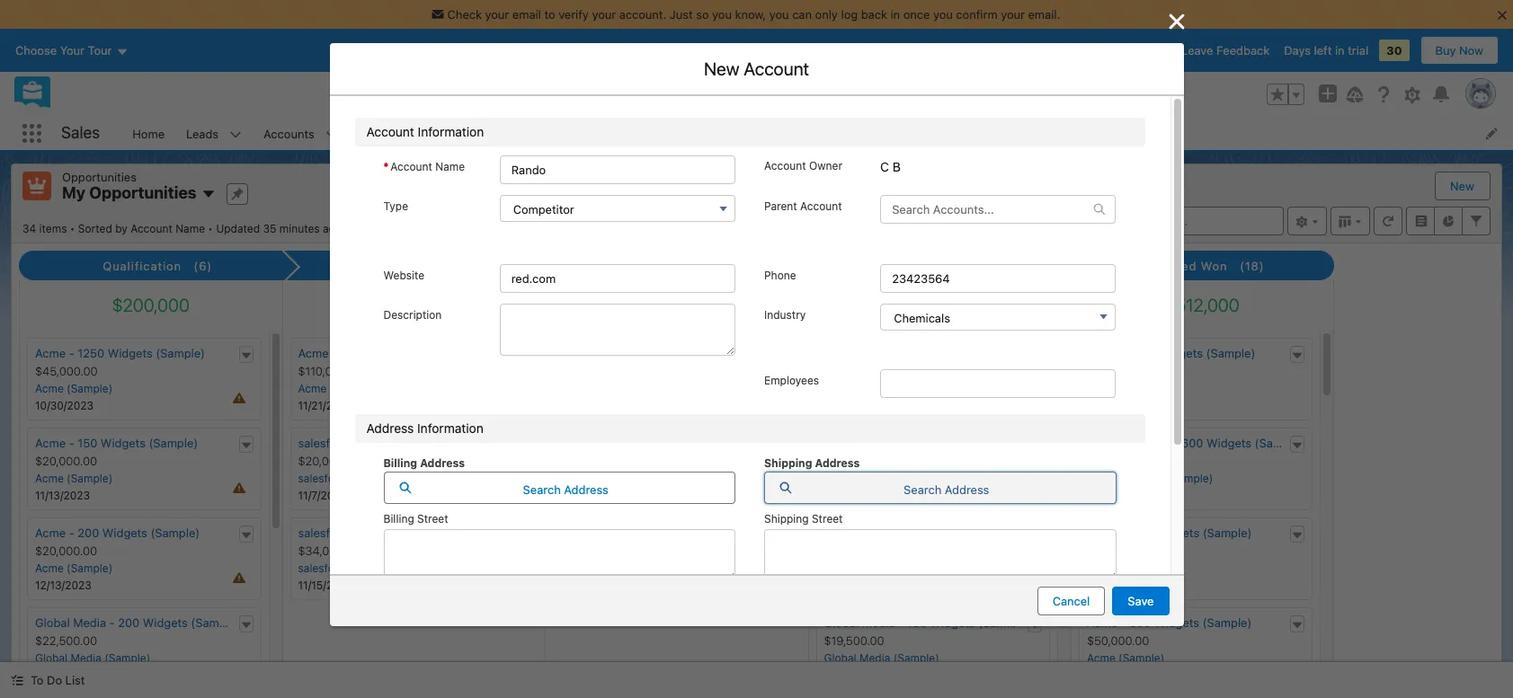 Task type: describe. For each thing, give the bounding box(es) containing it.
salesforce.com inside $20,000.00 salesforce.com (sample) 11/7/2023
[[298, 472, 375, 486]]

2 your from the left
[[592, 7, 616, 22]]

competitor button
[[500, 195, 735, 222]]

1/2/2024
[[824, 489, 869, 503]]

acme (sample) link for acme - 140 widgets (sample)
[[824, 472, 902, 486]]

so
[[696, 7, 709, 22]]

save button
[[1113, 587, 1169, 616]]

1 search address button from the left
[[383, 472, 735, 504]]

leads
[[186, 126, 219, 141]]

3 you from the left
[[933, 7, 953, 22]]

shipping for information
[[764, 456, 812, 470]]

salesforce.com inside $75,000.00 salesforce.com (sample) 4/19/2023
[[1087, 472, 1164, 486]]

acme - 650 widgets (sample)
[[1087, 526, 1252, 540]]

widgets for acme - 1250 widgets (sample)
[[108, 346, 153, 361]]

home
[[132, 126, 165, 141]]

- for acme - 500 widgets (sample)
[[1121, 616, 1126, 630]]

(sample) inside global media (sample) 2/1/2024
[[893, 562, 939, 576]]

know,
[[735, 7, 766, 22]]

1 you from the left
[[712, 7, 732, 22]]

opportunities list item
[[443, 117, 562, 150]]

$60,000.00
[[1087, 544, 1150, 558]]

* list item
[[351, 406, 739, 468]]

billing street
[[383, 512, 448, 526]]

0 vertical spatial name
[[435, 160, 465, 174]]

acme inside '$20,000.00 acme (sample) 12/13/2023'
[[35, 562, 64, 576]]

global media - 180 widgets (sample) link
[[824, 616, 1028, 630]]

media for 180
[[862, 616, 895, 630]]

- for acme - 1100 widgets (sample)
[[1121, 346, 1126, 361]]

information for account information
[[418, 124, 484, 139]]

salesforce.com down 11/21/2023
[[298, 436, 381, 451]]

address up '1/2/2024'
[[815, 456, 860, 470]]

account.
[[619, 7, 667, 22]]

(sample) inside $34,000.00 salesforce.com (sample) 11/15/2023
[[378, 562, 424, 576]]

1 horizontal spatial *
[[383, 160, 389, 174]]

10/24/2022
[[1087, 579, 1145, 593]]

text default image for global media - 180 widgets (sample)
[[1029, 619, 1041, 632]]

1 vertical spatial in
[[1335, 43, 1345, 58]]

sorted
[[78, 222, 112, 235]]

contacts
[[359, 126, 409, 141]]

widgets for acme - 1,200 widgets (sample)
[[374, 346, 419, 361]]

acme inside $60,000.00 acme (sample) 10/24/2022
[[1087, 562, 1116, 576]]

account inside my opportunities|opportunities|list view element
[[131, 222, 172, 235]]

acme down 11/13/2023
[[35, 526, 66, 540]]

3 your from the left
[[1001, 7, 1025, 22]]

$50,000.00
[[1087, 634, 1149, 648]]

(18)
[[1240, 259, 1265, 273]]

acme - 140 widgets (sample) link
[[824, 436, 987, 451]]

600
[[1182, 436, 1204, 451]]

b
[[893, 159, 901, 174]]

(sample) inside $45,000.00 acme (sample) 10/30/2023
[[67, 382, 113, 396]]

opportunities down the sales
[[62, 170, 137, 184]]

$20,000.00 for $200,000
[[35, 454, 97, 469]]

2 search address button from the left
[[764, 472, 1116, 504]]

salesforce.com inside $34,000.00 salesforce.com (sample) 11/15/2023
[[298, 562, 375, 576]]

2/1/2024
[[824, 579, 869, 593]]

$105,000.00
[[1087, 364, 1155, 379]]

* inside list item
[[357, 433, 362, 447]]

- left the 180 at the bottom right
[[898, 616, 904, 630]]

1250 inside my opportunities|opportunities|list view element
[[78, 346, 104, 361]]

home link
[[122, 117, 175, 150]]

acme - 1250 widgets (sample)
[[35, 346, 205, 361]]

(sample) inside $20,000.00 acme (sample) 11/13/2023
[[67, 472, 113, 486]]

text default image for acme - 1100 widgets (sample)
[[1291, 350, 1303, 362]]

won
[[1201, 259, 1228, 273]]

opportunity
[[348, 111, 426, 127]]

(6)
[[194, 259, 212, 273]]

- for salesforce.com - 600 widgets (sample)
[[1173, 436, 1178, 451]]

select list display image
[[1331, 206, 1370, 235]]

acme - 1250 widgets (sample) link
[[35, 346, 205, 361]]

global media - 200 widgets (sample)
[[35, 616, 240, 630]]

account name
[[391, 160, 465, 174]]

500
[[1130, 616, 1151, 630]]

34 items • sorted by account name • updated 35 minutes ago
[[22, 222, 342, 235]]

opportunity information
[[348, 111, 504, 127]]

200 for salesforce.com
[[393, 436, 414, 451]]

salesforce.com - 320 widgets (sample) link
[[298, 526, 515, 540]]

34
[[22, 222, 36, 235]]

acme up $45,000.00
[[35, 346, 66, 361]]

type
[[383, 200, 408, 213]]

text default image for acme - 150 widgets (sample)
[[240, 440, 252, 452]]

edit acme - 1250 widgets (sample)
[[609, 58, 891, 79]]

salesforce.com - 600 widgets (sample)
[[1087, 436, 1304, 451]]

2 you from the left
[[769, 7, 789, 22]]

acme inside $105,000.00 acme (sample) 10/18/2023
[[1087, 382, 1116, 396]]

Description text field
[[500, 304, 735, 356]]

$50,000.00 acme (sample)
[[1087, 634, 1165, 665]]

widgets for acme - 140 widgets (sample)
[[890, 436, 935, 451]]

widgets for salesforce.com - 200 widgets (sample)
[[417, 436, 462, 451]]

global media - 200 widgets (sample) link
[[35, 616, 240, 630]]

description
[[383, 308, 442, 322]]

contacts link
[[349, 117, 419, 150]]

1 search address from the left
[[523, 482, 609, 497]]

text default image for acme - 1,200 widgets (sample)
[[516, 350, 529, 362]]

(sample) inside $22,500.00 global media (sample)
[[104, 652, 150, 665]]

salesforce.com (sample) link for $512,000
[[1087, 472, 1213, 486]]

parent
[[764, 200, 797, 213]]

acme up $105,000.00
[[1087, 346, 1118, 361]]

leave feedback
[[1182, 43, 1270, 58]]

acme (sample) link for acme - 150 widgets (sample)
[[35, 472, 113, 486]]

cancel
[[1053, 594, 1090, 609]]

text default image for acme - 500 widgets (sample)
[[1291, 619, 1303, 632]]

2 search address from the left
[[904, 482, 989, 497]]

global for global media - 180 widgets (sample)
[[824, 616, 859, 630]]

left
[[1314, 43, 1332, 58]]

media for 2/1/2024
[[860, 562, 890, 576]]

text default image for acme - 1250 widgets (sample)
[[240, 350, 252, 362]]

text default image for acme - 650 widgets (sample)
[[1291, 529, 1303, 542]]

$105,000.00 acme (sample) 10/18/2023
[[1087, 364, 1165, 413]]

global inside $19,500.00 global media (sample)
[[824, 652, 857, 665]]

c
[[880, 159, 889, 174]]

180
[[907, 616, 927, 630]]

(sample) inside $60,000.00 acme (sample) 10/24/2022
[[1119, 562, 1165, 576]]

$211,500
[[904, 295, 975, 316]]

650
[[1130, 526, 1151, 540]]

$200,000
[[112, 295, 190, 316]]

phone
[[764, 268, 796, 282]]

global media (sample) 2/1/2024
[[824, 562, 939, 593]]

$45,000.00
[[35, 364, 98, 379]]

1 search from the left
[[523, 482, 561, 497]]

- for acme - 650 widgets (sample)
[[1121, 526, 1126, 540]]

leads link
[[175, 117, 229, 150]]

$22,500.00 acme (sample) 1/2/2024
[[824, 454, 902, 503]]

back
[[861, 7, 887, 22]]

acme up the shipping address
[[824, 436, 855, 451]]

1100
[[1130, 346, 1155, 361]]

1 your from the left
[[485, 7, 509, 22]]

buy now button
[[1420, 36, 1499, 65]]

widgets for acme - 500 widgets (sample)
[[1155, 616, 1199, 630]]

10/18/2023
[[1087, 399, 1144, 413]]

address down address information
[[420, 456, 465, 470]]

trial
[[1348, 43, 1369, 58]]

parent account
[[764, 200, 842, 213]]

address down the * list item
[[564, 482, 609, 497]]

acme inside the $110,000.00 acme (sample) 11/21/2023
[[298, 382, 327, 396]]

$17,000.00
[[824, 364, 883, 379]]

industry
[[764, 308, 806, 322]]

12/13/2023
[[35, 579, 92, 593]]

just
[[670, 7, 693, 22]]

check
[[447, 7, 482, 22]]

salesforce.com (sample) link for $164,000
[[298, 472, 424, 486]]

acme - 150 widgets (sample)
[[35, 436, 198, 451]]

acme left 150
[[35, 436, 66, 451]]

my opportunities
[[62, 183, 196, 202]]

shipping street
[[764, 512, 843, 526]]

acme - 1100 widgets (sample)
[[1087, 346, 1255, 361]]

list containing home
[[122, 117, 1513, 150]]

items
[[39, 222, 67, 235]]

salesforce.com (sample) link down the "$34,000.00"
[[298, 562, 424, 576]]

$45,000.00 acme (sample) 10/30/2023
[[35, 364, 113, 413]]

(sample) inside $105,000.00 acme (sample) 10/18/2023
[[1119, 382, 1165, 396]]

(sample) inside $20,000.00 salesforce.com (sample) 11/7/2023
[[378, 472, 424, 486]]

acme right edit
[[644, 58, 689, 79]]

$20,000.00 inside '$20,000.00 acme (sample) 12/13/2023'
[[35, 544, 97, 558]]

shipping for account
[[764, 512, 809, 526]]

text default image for global media - 200 widgets (sample)
[[240, 619, 252, 632]]

list view controls image
[[1288, 206, 1327, 235]]

(sample) inside $50,000.00 acme (sample)
[[1119, 652, 1165, 665]]

global media - 80 widgets (sample) link
[[824, 526, 1022, 540]]

widgets for acme - 1100 widgets (sample)
[[1158, 346, 1203, 361]]

information for additional information
[[416, 493, 491, 509]]

2 vertical spatial 200
[[118, 616, 140, 630]]

opportunities inside list item
[[453, 126, 528, 141]]

- for salesforce.com - 320 widgets (sample)
[[384, 526, 389, 540]]

11/21/2023
[[298, 399, 353, 413]]

accounts link
[[253, 117, 325, 150]]

widgets for salesforce.com - 320 widgets (sample)
[[417, 526, 462, 540]]

(sample) inside $17,000.00 acme (sample)
[[856, 382, 902, 396]]

opportunities up by
[[89, 183, 196, 202]]

2 search from the left
[[904, 482, 942, 497]]

30
[[1387, 43, 1402, 58]]

0 horizontal spatial group
[[480, 369, 735, 397]]

widgets down can
[[749, 58, 815, 79]]

1 horizontal spatial group
[[1267, 84, 1305, 105]]

media for 200
[[73, 616, 106, 630]]



Task type: vqa. For each thing, say whether or not it's contained in the screenshot.
bottom Total
no



Task type: locate. For each thing, give the bounding box(es) containing it.
media inside $22,500.00 global media (sample)
[[71, 652, 101, 665]]

group down days
[[1267, 84, 1305, 105]]

0 horizontal spatial *
[[357, 433, 362, 447]]

only
[[815, 7, 838, 22]]

additional
[[348, 493, 412, 509]]

global for global media (sample) 2/1/2024
[[824, 562, 857, 576]]

0 horizontal spatial $22,500.00
[[35, 634, 97, 648]]

group down description text field on the left of the page
[[480, 369, 735, 397]]

1 horizontal spatial search address button
[[764, 472, 1116, 504]]

my opportunities|opportunities|list view element
[[11, 164, 1502, 699]]

1 vertical spatial new
[[1450, 179, 1475, 193]]

acme (sample) link for acme - 1,200 widgets (sample)
[[298, 382, 376, 396]]

search up global media - 80 widgets (sample)
[[904, 482, 942, 497]]

global up 2/1/2024 on the bottom of page
[[824, 562, 857, 576]]

salesforce.com up $75,000.00
[[1087, 436, 1170, 451]]

acme up 10/24/2022
[[1087, 562, 1116, 576]]

text default image
[[1094, 203, 1106, 215], [240, 440, 252, 452], [516, 440, 529, 452], [1029, 440, 1041, 452], [1291, 529, 1303, 542], [1029, 619, 1041, 632]]

acme (sample) link down $110,000.00
[[298, 382, 376, 396]]

widgets right '1100'
[[1158, 346, 1203, 361]]

$22,500.00 for $22,500.00 global media (sample)
[[35, 634, 97, 648]]

0 horizontal spatial name
[[175, 222, 205, 235]]

0 vertical spatial * text field
[[480, 268, 735, 297]]

salesforce.com up the "$34,000.00"
[[298, 526, 381, 540]]

0 vertical spatial *
[[383, 160, 389, 174]]

shipping
[[764, 456, 812, 470], [764, 512, 809, 526]]

Phone telephone field
[[880, 264, 1116, 293]]

acme (sample) link up "12/13/2023"
[[35, 562, 113, 576]]

acme - 1,200 widgets (sample)
[[298, 346, 471, 361]]

media inside $19,500.00 global media (sample)
[[860, 652, 890, 665]]

global media (sample) link down $19,500.00
[[824, 652, 939, 665]]

2 horizontal spatial you
[[933, 7, 953, 22]]

11/15/2023
[[298, 579, 353, 593]]

acme (sample) link down $45,000.00
[[35, 382, 113, 396]]

global media (sample) link for $200,000
[[35, 652, 150, 665]]

$20,000.00 up "12/13/2023"
[[35, 544, 97, 558]]

widgets for acme - 150 widgets (sample)
[[101, 436, 146, 451]]

$22,500.00 down 140
[[824, 454, 886, 469]]

- left 80
[[898, 526, 904, 540]]

global inside global media (sample) 2/1/2024
[[824, 562, 857, 576]]

0 horizontal spatial search
[[523, 482, 561, 497]]

group
[[1267, 84, 1305, 105], [480, 369, 735, 397]]

- for acme - 1,200 widgets (sample)
[[332, 346, 337, 361]]

$20,000.00 acme (sample) 11/13/2023
[[35, 454, 113, 503]]

owner
[[809, 159, 842, 173]]

acme up 10/18/2023
[[1087, 382, 1116, 396]]

address up global media - 80 widgets (sample) link
[[945, 482, 989, 497]]

(7)
[[980, 259, 998, 273]]

1 vertical spatial name
[[175, 222, 205, 235]]

- up '$20,000.00 acme (sample) 12/13/2023'
[[69, 526, 74, 540]]

• left updated
[[208, 222, 213, 235]]

new for new
[[1450, 179, 1475, 193]]

None search field
[[1068, 206, 1284, 235]]

widgets right 80
[[925, 526, 970, 540]]

your left email.
[[1001, 7, 1025, 22]]

billing for billing street
[[383, 512, 414, 526]]

complete this field.
[[480, 202, 579, 216]]

list
[[122, 117, 1513, 150]]

salesforce.com (sample) link
[[298, 472, 424, 486], [1087, 472, 1213, 486], [298, 562, 424, 576]]

acme (sample) link down $60,000.00
[[1087, 562, 1165, 576]]

analysis
[[401, 259, 452, 273]]

name
[[435, 160, 465, 174], [175, 222, 205, 235]]

$20,000.00 for $164,000
[[298, 454, 360, 469]]

account information
[[366, 124, 484, 139]]

$20,000.00 down 150
[[35, 454, 97, 469]]

* text field up description text field on the left of the page
[[480, 268, 735, 297]]

Search My Opportunities list view. search field
[[1068, 206, 1284, 235]]

- left 600
[[1173, 436, 1178, 451]]

widgets right 140
[[890, 436, 935, 451]]

chemicals button
[[880, 304, 1116, 331]]

widgets right 650
[[1155, 526, 1200, 540]]

- up $22,500.00 global media (sample) on the bottom left
[[109, 616, 115, 630]]

$20,000.00 up 11/7/2023
[[298, 454, 360, 469]]

acme (sample) link for acme - 1100 widgets (sample)
[[1087, 382, 1165, 396]]

200 for acme
[[78, 526, 99, 540]]

acme up $50,000.00
[[1087, 616, 1118, 630]]

acme inside "$22,500.00 acme (sample) 1/2/2024"
[[824, 472, 853, 486]]

my
[[62, 183, 86, 202]]

(sample)
[[819, 58, 891, 79], [156, 346, 205, 361], [422, 346, 471, 361], [1206, 346, 1255, 361], [67, 382, 113, 396], [330, 382, 376, 396], [856, 382, 902, 396], [1119, 382, 1165, 396], [149, 436, 198, 451], [465, 436, 515, 451], [938, 436, 987, 451], [1255, 436, 1304, 451], [67, 472, 113, 486], [378, 472, 424, 486], [856, 472, 902, 486], [1167, 472, 1213, 486], [151, 526, 200, 540], [465, 526, 515, 540], [973, 526, 1022, 540], [1203, 526, 1252, 540], [67, 562, 113, 576], [378, 562, 424, 576], [893, 562, 939, 576], [1119, 562, 1165, 576], [191, 616, 240, 630], [978, 616, 1028, 630], [1203, 616, 1252, 630], [104, 652, 150, 665], [893, 652, 939, 665], [1119, 652, 1165, 665]]

acme - 500 widgets (sample)
[[1087, 616, 1252, 630]]

Employees text field
[[880, 369, 1116, 398]]

now
[[1459, 43, 1484, 58]]

0 horizontal spatial search address button
[[383, 472, 735, 504]]

buy
[[1435, 43, 1456, 58]]

acme - 650 widgets (sample) link
[[1087, 526, 1252, 540]]

shipping down the shipping address
[[764, 512, 809, 526]]

acme - 150 widgets (sample) link
[[35, 436, 198, 451]]

$22,500.00 inside $22,500.00 global media (sample)
[[35, 634, 97, 648]]

address up salesforce.com - 200 widgets (sample)
[[366, 420, 414, 436]]

1 vertical spatial * text field
[[480, 369, 735, 397]]

(sample) inside $75,000.00 salesforce.com (sample) 4/19/2023
[[1167, 472, 1213, 486]]

0 horizontal spatial 1250
[[78, 346, 104, 361]]

200 up $22,500.00 global media (sample) on the bottom left
[[118, 616, 140, 630]]

you
[[712, 7, 732, 22], [769, 7, 789, 22], [933, 7, 953, 22]]

global for global media - 80 widgets (sample)
[[824, 526, 859, 540]]

acme (sample) link down $105,000.00
[[1087, 382, 1165, 396]]

by
[[115, 222, 127, 235]]

acme up '1/2/2024'
[[824, 472, 853, 486]]

search address button
[[383, 472, 735, 504], [764, 472, 1116, 504]]

1 vertical spatial $22,500.00
[[35, 634, 97, 648]]

10/30/2023
[[35, 399, 94, 413]]

shipping up shipping street
[[764, 456, 812, 470]]

billing down salesforce.com - 200 widgets (sample)
[[383, 456, 417, 470]]

qualification
[[103, 259, 182, 273]]

* down 'contacts'
[[383, 160, 389, 174]]

salesforce.com (sample) link down $75,000.00
[[1087, 472, 1213, 486]]

$60,000.00 acme (sample) 10/24/2022
[[1087, 544, 1165, 593]]

* text field down description text field on the left of the page
[[480, 369, 735, 397]]

ago
[[323, 222, 342, 235]]

- for salesforce.com - 200 widgets (sample)
[[384, 436, 389, 451]]

None text field
[[890, 294, 1145, 323]]

widgets for acme - 200 widgets (sample)
[[102, 526, 147, 540]]

widgets right the 180 at the bottom right
[[930, 616, 975, 630]]

2 street from the left
[[812, 512, 843, 526]]

street for shipping street
[[812, 512, 843, 526]]

acme (sample) link up '1/2/2024'
[[824, 472, 902, 486]]

320
[[393, 526, 414, 540]]

days left in trial
[[1284, 43, 1369, 58]]

acme inside $50,000.00 acme (sample)
[[1087, 652, 1116, 665]]

salesforce.com - 200 widgets (sample)
[[298, 436, 515, 451]]

widgets up '$20,000.00 acme (sample) 12/13/2023'
[[102, 526, 147, 540]]

information for address information
[[417, 420, 484, 436]]

1 horizontal spatial you
[[769, 7, 789, 22]]

1 horizontal spatial your
[[592, 7, 616, 22]]

acme inside $20,000.00 acme (sample) 11/13/2023
[[35, 472, 64, 486]]

global up do
[[35, 652, 68, 665]]

11/7/2023
[[298, 489, 347, 503]]

acme - 1100 widgets (sample) link
[[1087, 346, 1255, 361]]

- up search... button
[[693, 58, 701, 79]]

1 vertical spatial 1250
[[78, 346, 104, 361]]

- up $110,000.00
[[332, 346, 337, 361]]

acme (sample) link for acme - 1250 widgets (sample)
[[35, 382, 113, 396]]

0 horizontal spatial 200
[[78, 526, 99, 540]]

media for 80
[[862, 526, 895, 540]]

acme
[[644, 58, 689, 79], [35, 346, 66, 361], [298, 346, 329, 361], [1087, 346, 1118, 361], [35, 382, 64, 396], [298, 382, 327, 396], [824, 382, 853, 396], [1087, 382, 1116, 396], [35, 436, 66, 451], [824, 436, 855, 451], [35, 472, 64, 486], [824, 472, 853, 486], [35, 526, 66, 540], [1087, 526, 1118, 540], [35, 562, 64, 576], [1087, 562, 1116, 576], [1087, 616, 1118, 630], [1087, 652, 1116, 665]]

$110,000.00 acme (sample) 11/21/2023
[[298, 364, 376, 413]]

1 vertical spatial 200
[[78, 526, 99, 540]]

0 horizontal spatial in
[[891, 7, 900, 22]]

1 horizontal spatial search
[[904, 482, 942, 497]]

street for billing street
[[417, 512, 448, 526]]

0 horizontal spatial street
[[417, 512, 448, 526]]

search address down the * list item
[[523, 482, 609, 497]]

website
[[383, 268, 425, 282]]

0 horizontal spatial •
[[70, 222, 75, 235]]

account owner
[[764, 159, 842, 173]]

(sample) inside the $110,000.00 acme (sample) 11/21/2023
[[330, 382, 376, 396]]

list item
[[656, 117, 731, 150], [761, 148, 1149, 209], [761, 209, 1149, 271], [761, 271, 1149, 332], [351, 306, 739, 367], [480, 369, 735, 397], [351, 530, 739, 592], [761, 530, 1149, 592], [761, 592, 1149, 653]]

opportunities up account name
[[453, 126, 528, 141]]

accounts list item
[[253, 117, 349, 150]]

salesforce.com - 320 widgets (sample)
[[298, 526, 515, 540]]

new
[[704, 58, 740, 79], [1450, 179, 1475, 193]]

your
[[485, 7, 509, 22], [592, 7, 616, 22], [1001, 7, 1025, 22]]

1 horizontal spatial $22,500.00
[[824, 454, 886, 469]]

None text field
[[500, 156, 735, 184], [890, 172, 1145, 201], [480, 329, 735, 358], [500, 156, 735, 184], [890, 172, 1145, 201], [480, 329, 735, 358]]

street down additional information
[[417, 512, 448, 526]]

you right once at the right top
[[933, 7, 953, 22]]

accounts
[[264, 126, 314, 141]]

contacts list item
[[349, 117, 443, 150]]

1 vertical spatial group
[[480, 369, 735, 397]]

- down address information
[[384, 436, 389, 451]]

acme - 200 widgets (sample) link
[[35, 526, 200, 540]]

0 horizontal spatial your
[[485, 7, 509, 22]]

1250 up search... button
[[705, 58, 745, 79]]

2 billing from the top
[[383, 512, 414, 526]]

can
[[792, 7, 812, 22]]

text default image
[[240, 350, 252, 362], [516, 350, 529, 362], [1291, 350, 1303, 362], [1291, 440, 1303, 452], [240, 529, 252, 542], [240, 619, 252, 632], [1291, 619, 1303, 632], [11, 675, 23, 687]]

text default image for acme - 140 widgets (sample)
[[1029, 440, 1041, 452]]

once
[[903, 7, 930, 22]]

1 • from the left
[[70, 222, 75, 235]]

acme (sample) link for acme - 650 widgets (sample)
[[1087, 562, 1165, 576]]

acme up $60,000.00
[[1087, 526, 1118, 540]]

1 horizontal spatial in
[[1335, 43, 1345, 58]]

•
[[70, 222, 75, 235], [208, 222, 213, 235]]

$75,000.00
[[1087, 454, 1149, 469]]

$19,500.00 global media (sample)
[[824, 634, 939, 665]]

1 * text field from the top
[[480, 268, 735, 297]]

acme up $110,000.00
[[298, 346, 329, 361]]

acme - 1,200 widgets (sample) link
[[298, 346, 471, 361]]

- for acme - 1250 widgets (sample)
[[69, 346, 74, 361]]

sales
[[61, 123, 100, 142]]

my opportunities status
[[22, 222, 216, 235]]

closed
[[1154, 259, 1197, 273]]

media up list
[[71, 652, 101, 665]]

- left 650
[[1121, 526, 1126, 540]]

Shipping Street text field
[[764, 529, 1116, 581]]

global media - 180 widgets (sample)
[[824, 616, 1028, 630]]

2 horizontal spatial 200
[[393, 436, 414, 451]]

do
[[47, 673, 62, 688]]

text default image inside the to do list button
[[11, 675, 23, 687]]

media up 2/1/2024 on the bottom of page
[[860, 562, 890, 576]]

- left 140
[[858, 436, 863, 451]]

* text field
[[480, 268, 735, 297], [480, 369, 735, 397]]

global down $19,500.00
[[824, 652, 857, 665]]

- up $45,000.00
[[69, 346, 74, 361]]

acme up 11/21/2023
[[298, 382, 327, 396]]

0 vertical spatial group
[[1267, 84, 1305, 105]]

search... button
[[549, 80, 909, 109]]

you right 'so'
[[712, 7, 732, 22]]

in right left
[[1335, 43, 1345, 58]]

widgets right 1,200
[[374, 346, 419, 361]]

additional information
[[348, 493, 491, 509]]

1 vertical spatial billing
[[383, 512, 414, 526]]

acme (sample) link for acme - 200 widgets (sample)
[[35, 562, 113, 576]]

1 vertical spatial *
[[357, 433, 362, 447]]

1 vertical spatial shipping
[[764, 512, 809, 526]]

1 horizontal spatial •
[[208, 222, 213, 235]]

text default image for salesforce.com - 600 widgets (sample)
[[1291, 440, 1303, 452]]

1,200
[[341, 346, 370, 361]]

competitor
[[513, 202, 574, 217]]

140
[[867, 436, 887, 451]]

1 horizontal spatial street
[[812, 512, 843, 526]]

global inside $22,500.00 global media (sample)
[[35, 652, 68, 665]]

days
[[1284, 43, 1311, 58]]

$110,000.00
[[298, 364, 364, 379]]

widgets for acme - 650 widgets (sample)
[[1155, 526, 1200, 540]]

0 vertical spatial billing
[[383, 456, 417, 470]]

confirm
[[956, 7, 998, 22]]

acme (sample) link for acme - 500 widgets (sample)
[[1087, 652, 1165, 665]]

1 shipping from the top
[[764, 456, 812, 470]]

check your email to verify your account. just so you know, you can only log back in once you confirm your email.
[[447, 7, 1060, 22]]

street down '1/2/2024'
[[812, 512, 843, 526]]

(sample) inside $19,500.00 global media (sample)
[[893, 652, 939, 665]]

salesforce.com - 200 widgets (sample) link
[[298, 436, 515, 451]]

acme (sample) link down '$17,000.00'
[[824, 382, 902, 396]]

leads list item
[[175, 117, 253, 150]]

name inside my opportunities|opportunities|list view element
[[175, 222, 205, 235]]

2 horizontal spatial your
[[1001, 7, 1025, 22]]

0 vertical spatial $22,500.00
[[824, 454, 886, 469]]

2 * text field from the top
[[480, 369, 735, 397]]

acme up 11/13/2023
[[35, 472, 64, 486]]

80
[[907, 526, 922, 540]]

widgets down billing street
[[417, 526, 462, 540]]

0 vertical spatial 1250
[[705, 58, 745, 79]]

0 horizontal spatial search address
[[523, 482, 609, 497]]

media up $19,500.00 global media (sample) on the right of the page
[[862, 616, 895, 630]]

$22,500.00 up to do list
[[35, 634, 97, 648]]

1250 up $45,000.00
[[78, 346, 104, 361]]

0 horizontal spatial new
[[704, 58, 740, 79]]

media inside global media (sample) 2/1/2024
[[860, 562, 890, 576]]

salesforce.com up 11/7/2023
[[298, 472, 375, 486]]

* up $20,000.00 salesforce.com (sample) 11/7/2023
[[357, 433, 362, 447]]

global up $19,500.00
[[824, 616, 859, 630]]

widgets for salesforce.com - 600 widgets (sample)
[[1207, 436, 1252, 451]]

(sample) inside "$22,500.00 acme (sample) 1/2/2024"
[[856, 472, 902, 486]]

acme inside $17,000.00 acme (sample)
[[824, 382, 853, 396]]

1 street from the left
[[417, 512, 448, 526]]

$164,000
[[376, 295, 451, 316]]

acme - 200 widgets (sample)
[[35, 526, 200, 540]]

1 horizontal spatial 200
[[118, 616, 140, 630]]

$22,500.00 inside "$22,500.00 acme (sample) 1/2/2024"
[[824, 454, 886, 469]]

updated
[[216, 222, 260, 235]]

text default image for acme - 200 widgets (sample)
[[240, 529, 252, 542]]

widgets down address information
[[417, 436, 462, 451]]

2 shipping from the top
[[764, 512, 809, 526]]

2 • from the left
[[208, 222, 213, 235]]

to
[[544, 7, 555, 22]]

opportunities link
[[443, 117, 539, 150]]

needs analysis
[[358, 259, 452, 273]]

email.
[[1028, 7, 1060, 22]]

global media (sample) link for $211,500
[[824, 652, 939, 665]]

1 horizontal spatial 1250
[[705, 58, 745, 79]]

1 horizontal spatial search address
[[904, 482, 989, 497]]

widgets up $22,500.00 global media (sample) on the bottom left
[[143, 616, 188, 630]]

salesforce.com down the "$34,000.00"
[[298, 562, 375, 576]]

0 vertical spatial 200
[[393, 436, 414, 451]]

$22,500.00
[[824, 454, 886, 469], [35, 634, 97, 648]]

salesforce.com (sample) link up 'additional'
[[298, 472, 424, 486]]

Website url field
[[500, 264, 735, 293]]

acme - 500 widgets (sample) link
[[1087, 616, 1252, 630]]

- left 500
[[1121, 616, 1126, 630]]

- for acme - 200 widgets (sample)
[[69, 526, 74, 540]]

information for opportunity information
[[430, 111, 504, 127]]

(sample) inside '$20,000.00 acme (sample) 12/13/2023'
[[67, 562, 113, 576]]

$22,500.00 for $22,500.00 acme (sample) 1/2/2024
[[824, 454, 886, 469]]

in right 'back'
[[891, 7, 900, 22]]

• right items
[[70, 222, 75, 235]]

widgets right 600
[[1207, 436, 1252, 451]]

1 horizontal spatial name
[[435, 160, 465, 174]]

global down "12/13/2023"
[[35, 616, 70, 630]]

global media (sample) link up 2/1/2024 on the bottom of page
[[824, 562, 939, 576]]

$34,000.00
[[298, 544, 361, 558]]

1 horizontal spatial new
[[1450, 179, 1475, 193]]

billing for billing address
[[383, 456, 417, 470]]

Parent Account text field
[[881, 196, 1094, 223]]

0 vertical spatial new
[[704, 58, 740, 79]]

complete this field. list item
[[351, 148, 739, 225]]

0 vertical spatial in
[[891, 7, 900, 22]]

- left 150
[[69, 436, 74, 451]]

salesforce.com down $75,000.00
[[1087, 472, 1164, 486]]

1 billing from the top
[[383, 456, 417, 470]]

- for acme - 150 widgets (sample)
[[69, 436, 74, 451]]

4/19/2023
[[1087, 489, 1139, 503]]

acme up "12/13/2023"
[[35, 562, 64, 576]]

acme inside $45,000.00 acme (sample) 10/30/2023
[[35, 382, 64, 396]]

0 horizontal spatial you
[[712, 7, 732, 22]]

$20,000.00 inside $20,000.00 salesforce.com (sample) 11/7/2023
[[298, 454, 360, 469]]

inverse image
[[1166, 11, 1187, 32]]

inverse image
[[1166, 11, 1187, 32]]

global for global media - 200 widgets (sample)
[[35, 616, 70, 630]]

$20,000.00 inside $20,000.00 acme (sample) 11/13/2023
[[35, 454, 97, 469]]

0 vertical spatial shipping
[[764, 456, 812, 470]]

- for acme - 140 widgets (sample)
[[858, 436, 863, 451]]

search...
[[584, 87, 632, 102]]

name up (6)
[[175, 222, 205, 235]]

new inside new button
[[1450, 179, 1475, 193]]

Billing Street text field
[[383, 529, 735, 581]]

address information
[[366, 420, 484, 436]]

- up $105,000.00
[[1121, 346, 1126, 361]]

$22,500.00 global media (sample)
[[35, 634, 150, 665]]

new for new account
[[704, 58, 740, 79]]

media down $19,500.00
[[860, 652, 890, 665]]

search address up global media - 80 widgets (sample) link
[[904, 482, 989, 497]]

text default image for salesforce.com - 200 widgets (sample)
[[516, 440, 529, 452]]



